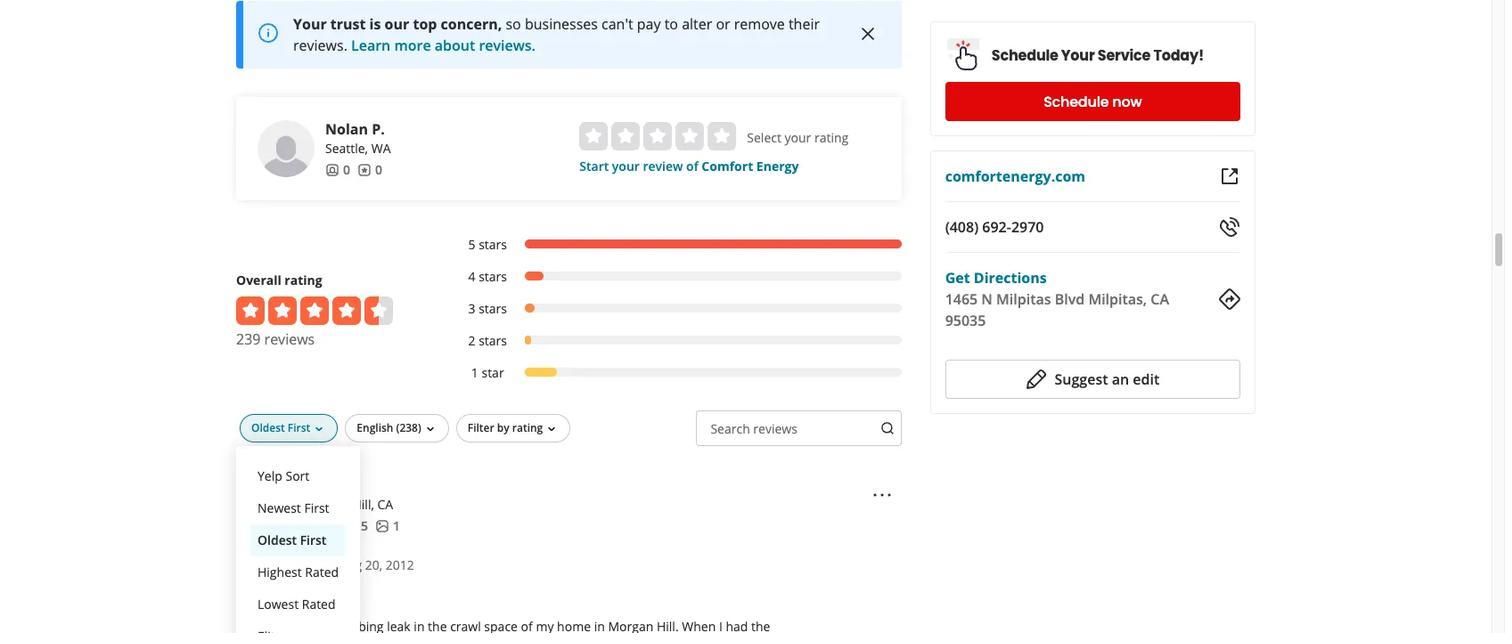 Task type: vqa. For each thing, say whether or not it's contained in the screenshot.
leftmost Website
no



Task type: describe. For each thing, give the bounding box(es) containing it.
overall rating
[[236, 272, 322, 289]]

rating for select your rating
[[815, 129, 849, 146]]

about
[[435, 35, 475, 55]]

schedule for schedule now
[[1044, 91, 1109, 112]]

first right 16 first v2 icon
[[254, 585, 277, 601]]

oldest first button
[[250, 525, 346, 557]]

remove
[[734, 14, 785, 34]]

3 stars
[[468, 300, 507, 317]]

select
[[747, 129, 782, 146]]

5 star rating image
[[236, 557, 333, 575]]

learn more about reviews. link
[[351, 35, 536, 55]]

highest
[[258, 564, 302, 581]]

4
[[468, 268, 476, 285]]

schedule your service today!
[[992, 45, 1204, 66]]

reviews for 239 reviews
[[264, 330, 315, 349]]

newest first
[[258, 500, 329, 517]]

overall
[[236, 272, 281, 289]]

businesses
[[525, 14, 598, 34]]

1 horizontal spatial your
[[1062, 45, 1095, 66]]

your inside info alert
[[293, 14, 327, 34]]

an
[[1112, 370, 1130, 390]]

j.
[[334, 476, 343, 495]]

close image
[[857, 23, 879, 45]]

first for oldest first button
[[300, 532, 327, 549]]

so
[[506, 14, 521, 34]]

get
[[946, 268, 970, 288]]

4 stars
[[468, 268, 507, 285]]

rating for filter by rating
[[512, 421, 543, 436]]

2970
[[1012, 218, 1044, 237]]

2 stars
[[468, 332, 507, 349]]

(408)
[[946, 218, 979, 237]]

alter
[[682, 14, 712, 34]]

highest rated
[[258, 564, 339, 581]]

lowest rated button
[[250, 589, 346, 621]]

16 photos v2 image
[[375, 519, 390, 534]]

our
[[385, 14, 409, 34]]

20,
[[365, 557, 383, 574]]

95035
[[946, 311, 986, 331]]

start
[[580, 158, 609, 174]]

seattle,
[[325, 140, 368, 157]]

16 chevron down v2 image for filter by rating
[[545, 422, 559, 436]]

get directions 1465 n milpitas blvd milpitas, ca 95035
[[946, 268, 1170, 331]]

0 for eric j.
[[322, 518, 329, 535]]

eric
[[304, 476, 330, 495]]

can't
[[602, 14, 633, 34]]

comfortenergy.com
[[946, 167, 1086, 186]]

filter reviews by 5 stars rating element
[[450, 236, 902, 254]]

yelp sort button
[[250, 461, 346, 493]]

p.
[[372, 119, 385, 139]]

suggest an edit button
[[946, 360, 1241, 399]]

0 for nolan p.
[[343, 161, 350, 178]]

aug 20, 2012
[[340, 557, 414, 574]]

lowest
[[258, 596, 299, 613]]

nolan p. link
[[325, 119, 385, 139]]

24 phone v2 image
[[1219, 217, 1241, 238]]

1 vertical spatial rating
[[285, 272, 322, 289]]

yelp sort
[[258, 468, 310, 485]]

eric j. link
[[304, 476, 343, 495]]

select your rating
[[747, 129, 849, 146]]

morgan
[[304, 496, 349, 513]]

photos element
[[375, 518, 400, 536]]

their
[[789, 14, 820, 34]]

wa
[[371, 140, 391, 157]]

(no rating) image
[[580, 122, 737, 150]]

photo of nolan p. image
[[258, 120, 315, 177]]

first for oldest first dropdown button
[[288, 421, 311, 436]]

reviews element for j.
[[336, 518, 368, 536]]

yelp
[[258, 468, 282, 485]]

your for start
[[612, 158, 640, 174]]

2 reviews. from the left
[[479, 35, 536, 55]]

english
[[357, 421, 394, 436]]

start your review of comfort energy
[[580, 158, 799, 174]]

english (238) button
[[345, 414, 449, 443]]

oldest first for oldest first dropdown button
[[251, 421, 311, 436]]

rated for highest rated
[[305, 564, 339, 581]]

filter reviews by 4 stars rating element
[[450, 268, 902, 286]]

learn
[[351, 35, 391, 55]]

reviews element for p.
[[357, 161, 382, 179]]

star
[[482, 364, 504, 381]]

oldest first button
[[240, 414, 338, 443]]

is
[[370, 14, 381, 34]]

16 first v2 image
[[236, 585, 250, 600]]

reviews. inside so businesses can't pay to alter or remove their reviews.
[[293, 35, 348, 55]]

to inside so businesses can't pay to alter or remove their reviews.
[[665, 14, 678, 34]]

friends element for nolan p.
[[325, 161, 350, 179]]

rated for lowest rated
[[302, 596, 336, 613]]

search reviews
[[711, 421, 798, 437]]

suggest
[[1055, 370, 1108, 390]]

first for newest first button
[[304, 500, 329, 517]]

friends element for eric j.
[[304, 518, 329, 536]]

review
[[293, 585, 330, 601]]

by
[[497, 421, 510, 436]]

oldest first for oldest first button
[[258, 532, 327, 549]]

1465
[[946, 290, 978, 309]]

16 friends v2 image
[[325, 163, 340, 177]]

nolan p. seattle, wa
[[325, 119, 391, 157]]

learn more about reviews.
[[351, 35, 536, 55]]

16 review v2 image for p.
[[357, 163, 372, 177]]

newest
[[258, 500, 301, 517]]

search
[[711, 421, 750, 437]]

3
[[468, 300, 476, 317]]



Task type: locate. For each thing, give the bounding box(es) containing it.
your right select
[[785, 129, 811, 146]]

0 vertical spatial schedule
[[992, 45, 1059, 66]]

rating element
[[580, 122, 737, 150]]

milpitas,
[[1089, 290, 1147, 309]]

rating up '4.5 star rating' image
[[285, 272, 322, 289]]

24 directions v2 image
[[1219, 289, 1241, 310]]

1 horizontal spatial to
[[665, 14, 678, 34]]

1 horizontal spatial your
[[785, 129, 811, 146]]

692-
[[983, 218, 1012, 237]]

4.5 star rating image
[[236, 297, 393, 325]]

1 horizontal spatial reviews.
[[479, 35, 536, 55]]

info alert
[[236, 1, 902, 68]]

reviews down '4.5 star rating' image
[[264, 330, 315, 349]]

1 for 1 star
[[471, 364, 479, 381]]

1 vertical spatial reviews
[[754, 421, 798, 437]]

top
[[413, 14, 437, 34]]

search image
[[880, 422, 895, 436]]

oldest for oldest first button
[[258, 532, 297, 549]]

oldest up 5 star rating image
[[258, 532, 297, 549]]

stars inside 'element'
[[479, 332, 507, 349]]

your trust is our top concern,
[[293, 14, 502, 34]]

1 inside "photos" element
[[393, 518, 400, 535]]

reviews element down wa
[[357, 161, 382, 179]]

1 left 'star'
[[471, 364, 479, 381]]

0 vertical spatial 1
[[471, 364, 479, 381]]

0 vertical spatial ca
[[1151, 290, 1170, 309]]

1 vertical spatial 16 review v2 image
[[336, 519, 350, 534]]

stars for 2 stars
[[479, 332, 507, 349]]

or
[[716, 14, 731, 34]]

reviews. down so
[[479, 35, 536, 55]]

239 reviews
[[236, 330, 315, 349]]

0 horizontal spatial ca
[[378, 496, 393, 513]]

0 horizontal spatial reviews
[[264, 330, 315, 349]]

pay
[[637, 14, 661, 34]]

first down newest first button
[[300, 532, 327, 549]]

oldest first up yelp sort
[[251, 421, 311, 436]]

nolan
[[325, 119, 368, 139]]

ca right milpitas,
[[1151, 290, 1170, 309]]

1 vertical spatial to
[[280, 585, 290, 601]]

0 vertical spatial to
[[665, 14, 678, 34]]

0 vertical spatial oldest
[[251, 421, 285, 436]]

2 horizontal spatial 16 chevron down v2 image
[[545, 422, 559, 436]]

1 vertical spatial friends element
[[304, 518, 329, 536]]

your
[[293, 14, 327, 34], [1062, 45, 1095, 66]]

filter reviews by 3 stars rating element
[[450, 300, 902, 318]]

to down highest
[[280, 585, 290, 601]]

1 vertical spatial reviews element
[[336, 518, 368, 536]]

1 horizontal spatial 16 chevron down v2 image
[[423, 422, 437, 436]]

16 chevron down v2 image inside english (238) popup button
[[423, 422, 437, 436]]

oldest inside dropdown button
[[251, 421, 285, 436]]

16 chevron down v2 image for oldest first
[[312, 422, 327, 436]]

0 horizontal spatial 16 chevron down v2 image
[[312, 422, 327, 436]]

0 vertical spatial rating
[[815, 129, 849, 146]]

24 pencil v2 image
[[1026, 369, 1048, 390]]

schedule now link
[[946, 82, 1241, 121]]

16 chevron down v2 image
[[312, 422, 327, 436], [423, 422, 437, 436], [545, 422, 559, 436]]

first inside oldest first dropdown button
[[288, 421, 311, 436]]

16 chevron down v2 image up yelp sort button
[[312, 422, 327, 436]]

2012
[[386, 557, 414, 574]]

filter reviews by 1 star rating element
[[450, 364, 902, 382]]

your for select
[[785, 129, 811, 146]]

now
[[1113, 91, 1142, 112]]

1 horizontal spatial 0
[[343, 161, 350, 178]]

1 vertical spatial 1
[[393, 518, 400, 535]]

0 horizontal spatial rating
[[285, 272, 322, 289]]

today!
[[1154, 45, 1204, 66]]

reviews for search reviews
[[754, 421, 798, 437]]

suggest an edit
[[1055, 370, 1160, 390]]

filter by rating
[[468, 421, 543, 436]]

0 vertical spatial reviews
[[264, 330, 315, 349]]

first to review
[[254, 585, 330, 601]]

filter reviews by 2 stars rating element
[[450, 332, 902, 350]]

3 16 chevron down v2 image from the left
[[545, 422, 559, 436]]

0 vertical spatial rated
[[305, 564, 339, 581]]

first up sort
[[288, 421, 311, 436]]

5
[[468, 236, 476, 253]]

trust
[[331, 14, 366, 34]]

aug
[[340, 557, 362, 574]]

your left service
[[1062, 45, 1095, 66]]

0 horizontal spatial 0
[[322, 518, 329, 535]]

highest rated button
[[250, 557, 346, 589]]

16 chevron down v2 image inside oldest first dropdown button
[[312, 422, 327, 436]]

1 horizontal spatial ca
[[1151, 290, 1170, 309]]

16 chevron down v2 image right filter by rating
[[545, 422, 559, 436]]

0 inside reviews element
[[375, 161, 382, 178]]

0 down wa
[[375, 161, 382, 178]]

rating
[[815, 129, 849, 146], [285, 272, 322, 289], [512, 421, 543, 436]]

rated
[[305, 564, 339, 581], [302, 596, 336, 613]]

so businesses can't pay to alter or remove their reviews.
[[293, 14, 820, 55]]

lowest rated
[[258, 596, 336, 613]]

filter by rating button
[[456, 414, 571, 443]]

energy
[[757, 158, 799, 174]]

1 horizontal spatial reviews
[[754, 421, 798, 437]]

get directions link
[[946, 268, 1047, 288]]

2 16 chevron down v2 image from the left
[[423, 422, 437, 436]]

reviews. down trust
[[293, 35, 348, 55]]

1 vertical spatial schedule
[[1044, 91, 1109, 112]]

0 vertical spatial your
[[293, 14, 327, 34]]

oldest first inside oldest first dropdown button
[[251, 421, 311, 436]]

directions
[[974, 268, 1047, 288]]

0
[[343, 161, 350, 178], [375, 161, 382, 178], [322, 518, 329, 535]]

0 vertical spatial your
[[785, 129, 811, 146]]

rated down highest rated 'button'
[[302, 596, 336, 613]]

service
[[1098, 45, 1151, 66]]

oldest for oldest first dropdown button
[[251, 421, 285, 436]]

reviews element containing 0
[[357, 161, 382, 179]]

schedule
[[992, 45, 1059, 66], [1044, 91, 1109, 112]]

schedule up schedule now link
[[992, 45, 1059, 66]]

ca inside get directions 1465 n milpitas blvd milpitas, ca 95035
[[1151, 290, 1170, 309]]

ca up 16 photos v2
[[378, 496, 393, 513]]

rated up review
[[305, 564, 339, 581]]

rating right by
[[512, 421, 543, 436]]

(408) 692-2970
[[946, 218, 1044, 237]]

2 horizontal spatial 0
[[375, 161, 382, 178]]

0 horizontal spatial 16 review v2 image
[[336, 519, 350, 534]]

15
[[354, 518, 368, 535]]

0 horizontal spatial to
[[280, 585, 290, 601]]

friends element down the morgan
[[304, 518, 329, 536]]

rating right select
[[815, 129, 849, 146]]

reviews element
[[357, 161, 382, 179], [336, 518, 368, 536]]

2 horizontal spatial rating
[[815, 129, 849, 146]]

2 vertical spatial rating
[[512, 421, 543, 436]]

oldest up yelp at the bottom left
[[251, 421, 285, 436]]

1 vertical spatial oldest first
[[258, 532, 327, 549]]

filter
[[468, 421, 494, 436]]

16 chevron down v2 image for english (238)
[[423, 422, 437, 436]]

oldest first
[[251, 421, 311, 436], [258, 532, 327, 549]]

4 stars from the top
[[479, 332, 507, 349]]

schedule now
[[1044, 91, 1142, 112]]

your left trust
[[293, 14, 327, 34]]

reviews right search
[[754, 421, 798, 437]]

edit
[[1133, 370, 1160, 390]]

reviews element down hill,
[[336, 518, 368, 536]]

1 horizontal spatial 16 review v2 image
[[357, 163, 372, 177]]

first
[[288, 421, 311, 436], [304, 500, 329, 517], [300, 532, 327, 549], [254, 585, 277, 601]]

0 right 16 friends v2 icon
[[343, 161, 350, 178]]

rated inside 'button'
[[305, 564, 339, 581]]

0 vertical spatial friends element
[[325, 161, 350, 179]]

24 external link v2 image
[[1219, 166, 1241, 187]]

239
[[236, 330, 261, 349]]

1 stars from the top
[[479, 236, 507, 253]]

16 chevron down v2 image right the (238) on the bottom of the page
[[423, 422, 437, 436]]

to right pay
[[665, 14, 678, 34]]

0 vertical spatial reviews element
[[357, 161, 382, 179]]

rating inside dropdown button
[[512, 421, 543, 436]]

stars right 4
[[479, 268, 507, 285]]

1 reviews. from the left
[[293, 35, 348, 55]]

stars for 4 stars
[[479, 268, 507, 285]]

your right the start
[[612, 158, 640, 174]]

16 review v2 image
[[357, 163, 372, 177], [336, 519, 350, 534]]

None radio
[[612, 122, 640, 150], [644, 122, 672, 150], [676, 122, 705, 150], [708, 122, 737, 150], [612, 122, 640, 150], [644, 122, 672, 150], [676, 122, 705, 150], [708, 122, 737, 150]]

1 horizontal spatial rating
[[512, 421, 543, 436]]

0 horizontal spatial your
[[293, 14, 327, 34]]

1
[[471, 364, 479, 381], [393, 518, 400, 535]]

1 vertical spatial your
[[1062, 45, 1095, 66]]

first inside oldest first button
[[300, 532, 327, 549]]

oldest
[[251, 421, 285, 436], [258, 532, 297, 549]]

rated inside button
[[302, 596, 336, 613]]

photo of eric j. image
[[236, 477, 293, 534]]

3 stars from the top
[[479, 300, 507, 317]]

schedule left now
[[1044, 91, 1109, 112]]

1 right 16 photos v2
[[393, 518, 400, 535]]

0 right 16 friends v2 image
[[322, 518, 329, 535]]

1 vertical spatial oldest
[[258, 532, 297, 549]]

first inside newest first button
[[304, 500, 329, 517]]

stars right 3
[[479, 300, 507, 317]]

concern,
[[441, 14, 502, 34]]

5 stars
[[468, 236, 507, 253]]

reviews element containing 15
[[336, 518, 368, 536]]

ca
[[1151, 290, 1170, 309], [378, 496, 393, 513]]

oldest first up 5 star rating image
[[258, 532, 327, 549]]

0 vertical spatial 16 review v2 image
[[357, 163, 372, 177]]

0 horizontal spatial reviews.
[[293, 35, 348, 55]]

schedule for schedule your service today!
[[992, 45, 1059, 66]]

1 vertical spatial ca
[[378, 496, 393, 513]]

1 star
[[471, 364, 504, 381]]

1 horizontal spatial 1
[[471, 364, 479, 381]]

review
[[643, 158, 683, 174]]

eric j. morgan hill, ca
[[304, 476, 393, 513]]

2 stars from the top
[[479, 268, 507, 285]]

blvd
[[1055, 290, 1085, 309]]

first up 16 friends v2 image
[[304, 500, 329, 517]]

1 16 chevron down v2 image from the left
[[312, 422, 327, 436]]

(238)
[[396, 421, 421, 436]]

stars for 3 stars
[[479, 300, 507, 317]]

0 horizontal spatial 1
[[393, 518, 400, 535]]

reviews.
[[293, 35, 348, 55], [479, 35, 536, 55]]

24 info v2 image
[[258, 22, 279, 44]]

of
[[686, 158, 699, 174]]

n
[[982, 290, 993, 309]]

ca inside "eric j. morgan hill, ca"
[[378, 496, 393, 513]]

1 vertical spatial rated
[[302, 596, 336, 613]]

16 review v2 image for j.
[[336, 519, 350, 534]]

menu image
[[872, 485, 893, 506]]

hill,
[[353, 496, 374, 513]]

  text field
[[697, 411, 902, 446]]

16 review v2 image down wa
[[357, 163, 372, 177]]

0 vertical spatial oldest first
[[251, 421, 311, 436]]

1 for 1
[[393, 518, 400, 535]]

16 review v2 image left 15
[[336, 519, 350, 534]]

friends element
[[325, 161, 350, 179], [304, 518, 329, 536]]

newest first button
[[250, 493, 346, 525]]

stars right 5
[[479, 236, 507, 253]]

0 horizontal spatial your
[[612, 158, 640, 174]]

oldest inside button
[[258, 532, 297, 549]]

sort
[[286, 468, 310, 485]]

1 vertical spatial your
[[612, 158, 640, 174]]

2
[[468, 332, 476, 349]]

16 friends v2 image
[[304, 519, 318, 534]]

16 chevron down v2 image inside filter by rating dropdown button
[[545, 422, 559, 436]]

milpitas
[[997, 290, 1051, 309]]

stars right 2
[[479, 332, 507, 349]]

more
[[394, 35, 431, 55]]

friends element down the seattle, at the top of page
[[325, 161, 350, 179]]

comfortenergy.com link
[[946, 167, 1086, 186]]

None radio
[[580, 122, 608, 150]]

stars for 5 stars
[[479, 236, 507, 253]]

oldest first inside oldest first button
[[258, 532, 327, 549]]



